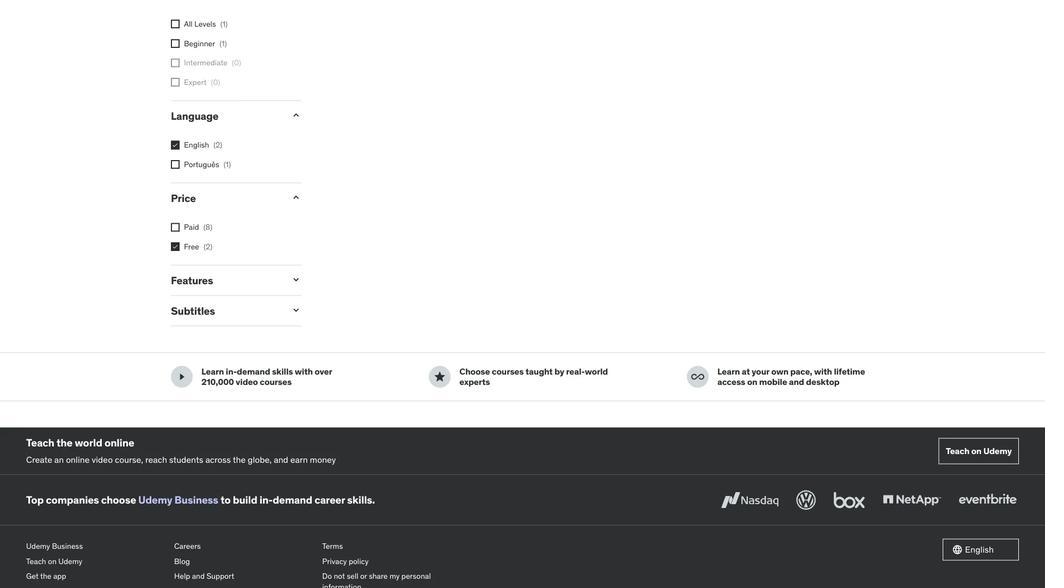 Task type: locate. For each thing, give the bounding box(es) containing it.
terms
[[322, 541, 343, 551]]

and right own
[[789, 377, 805, 388]]

on
[[747, 377, 758, 388], [972, 446, 982, 457], [48, 556, 57, 566]]

0 horizontal spatial medium image
[[433, 371, 447, 384]]

in- right medium icon
[[226, 366, 237, 377]]

2 vertical spatial (1)
[[224, 160, 231, 169]]

lifetime
[[834, 366, 865, 377]]

udemy
[[984, 446, 1012, 457], [138, 494, 172, 507], [26, 541, 50, 551], [58, 556, 82, 566]]

earn
[[291, 454, 308, 465]]

1 vertical spatial world
[[75, 437, 102, 450]]

beginner
[[184, 39, 215, 48]]

teach inside udemy business teach on udemy get the app
[[26, 556, 46, 566]]

1 vertical spatial business
[[52, 541, 83, 551]]

medium image left experts
[[433, 371, 447, 384]]

mobile
[[760, 377, 787, 388]]

blog
[[174, 556, 190, 566]]

the
[[57, 437, 73, 450], [233, 454, 246, 465], [40, 572, 51, 581]]

xsmall image for expert
[[171, 78, 180, 87]]

top
[[26, 494, 44, 507]]

(1) up intermediate (0)
[[220, 39, 227, 48]]

1 vertical spatial (2)
[[204, 242, 212, 252]]

small image
[[291, 110, 302, 121], [291, 192, 302, 203], [291, 274, 302, 285]]

english up português
[[184, 140, 209, 150]]

do not sell or share my personal information button
[[322, 569, 462, 588]]

and left earn
[[274, 454, 288, 465]]

xsmall image for intermediate
[[171, 59, 180, 67]]

course,
[[115, 454, 143, 465]]

english inside button
[[966, 544, 994, 555]]

1 learn from the left
[[201, 366, 224, 377]]

1 horizontal spatial medium image
[[692, 371, 705, 384]]

udemy business link down the 'students'
[[138, 494, 218, 507]]

xsmall image
[[171, 20, 180, 29], [171, 59, 180, 67]]

xsmall image left beginner
[[171, 39, 180, 48]]

2 vertical spatial the
[[40, 572, 51, 581]]

1 vertical spatial the
[[233, 454, 246, 465]]

6 xsmall image from the top
[[171, 243, 180, 251]]

(8)
[[203, 222, 212, 232]]

reach
[[145, 454, 167, 465]]

(1) for all levels (1)
[[220, 39, 227, 48]]

demand inside learn in-demand skills with over 210,000 video courses
[[237, 366, 270, 377]]

0 horizontal spatial online
[[66, 454, 90, 465]]

create
[[26, 454, 52, 465]]

1 horizontal spatial (0)
[[232, 58, 241, 68]]

1 horizontal spatial learn
[[718, 366, 740, 377]]

xsmall image for free
[[171, 243, 180, 251]]

business up app
[[52, 541, 83, 551]]

teach
[[26, 437, 54, 450], [946, 446, 970, 457], [26, 556, 46, 566]]

0 vertical spatial on
[[747, 377, 758, 388]]

udemy business link up get the app link
[[26, 539, 166, 554]]

the right get on the bottom
[[40, 572, 51, 581]]

learn
[[201, 366, 224, 377], [718, 366, 740, 377]]

3 xsmall image from the top
[[171, 141, 180, 150]]

udemy up app
[[58, 556, 82, 566]]

on up app
[[48, 556, 57, 566]]

with
[[295, 366, 313, 377], [815, 366, 833, 377]]

english for english
[[966, 544, 994, 555]]

1 horizontal spatial and
[[274, 454, 288, 465]]

1 vertical spatial and
[[274, 454, 288, 465]]

video inside teach the world online create an online video course, reach students across the globe, and earn money
[[92, 454, 113, 465]]

0 vertical spatial business
[[175, 494, 218, 507]]

0 horizontal spatial and
[[192, 572, 205, 581]]

teach inside teach on udemy link
[[946, 446, 970, 457]]

demand left career
[[273, 494, 313, 507]]

teach for on
[[946, 446, 970, 457]]

4 xsmall image from the top
[[171, 160, 180, 169]]

video right 210,000
[[236, 377, 258, 388]]

1 horizontal spatial video
[[236, 377, 258, 388]]

business left to
[[175, 494, 218, 507]]

free (2)
[[184, 242, 212, 252]]

2 with from the left
[[815, 366, 833, 377]]

xsmall image left the all
[[171, 20, 180, 29]]

1 vertical spatial online
[[66, 454, 90, 465]]

1 horizontal spatial english
[[966, 544, 994, 555]]

1 small image from the top
[[291, 110, 302, 121]]

1 vertical spatial xsmall image
[[171, 59, 180, 67]]

medium image
[[433, 371, 447, 384], [692, 371, 705, 384]]

0 horizontal spatial demand
[[237, 366, 270, 377]]

(0)
[[232, 58, 241, 68], [211, 77, 220, 87]]

video inside learn in-demand skills with over 210,000 video courses
[[236, 377, 258, 388]]

teach for the
[[26, 437, 54, 450]]

0 horizontal spatial learn
[[201, 366, 224, 377]]

(1) for english (2)
[[224, 160, 231, 169]]

sell
[[347, 572, 359, 581]]

xsmall image
[[171, 39, 180, 48], [171, 78, 180, 87], [171, 141, 180, 150], [171, 160, 180, 169], [171, 223, 180, 232], [171, 243, 180, 251]]

(0) right intermediate
[[232, 58, 241, 68]]

xsmall image left english (2)
[[171, 141, 180, 150]]

xsmall image left português
[[171, 160, 180, 169]]

learn right medium icon
[[201, 366, 224, 377]]

1 vertical spatial small image
[[291, 192, 302, 203]]

learn left the at
[[718, 366, 740, 377]]

online right an
[[66, 454, 90, 465]]

0 horizontal spatial in-
[[226, 366, 237, 377]]

get the app link
[[26, 569, 166, 584]]

english for english (2)
[[184, 140, 209, 150]]

get
[[26, 572, 39, 581]]

2 xsmall image from the top
[[171, 59, 180, 67]]

0 vertical spatial the
[[57, 437, 73, 450]]

xsmall image left paid
[[171, 223, 180, 232]]

1 vertical spatial small image
[[952, 544, 963, 555]]

demand left skills at the left
[[237, 366, 270, 377]]

english
[[184, 140, 209, 150], [966, 544, 994, 555]]

globe,
[[248, 454, 272, 465]]

2 vertical spatial and
[[192, 572, 205, 581]]

0 horizontal spatial video
[[92, 454, 113, 465]]

2 vertical spatial on
[[48, 556, 57, 566]]

0 vertical spatial and
[[789, 377, 805, 388]]

and
[[789, 377, 805, 388], [274, 454, 288, 465], [192, 572, 205, 581]]

0 vertical spatial world
[[585, 366, 608, 377]]

the up an
[[57, 437, 73, 450]]

demand
[[237, 366, 270, 377], [273, 494, 313, 507]]

learn inside learn at your own pace, with lifetime access on mobile and desktop
[[718, 366, 740, 377]]

1 xsmall image from the top
[[171, 20, 180, 29]]

1 vertical spatial in-
[[260, 494, 273, 507]]

and right help
[[192, 572, 205, 581]]

learn for learn in-demand skills with over 210,000 video courses
[[201, 366, 224, 377]]

courses inside choose courses taught by real-world experts
[[492, 366, 524, 377]]

0 horizontal spatial business
[[52, 541, 83, 551]]

0 horizontal spatial world
[[75, 437, 102, 450]]

0 vertical spatial english
[[184, 140, 209, 150]]

1 vertical spatial on
[[972, 446, 982, 457]]

0 vertical spatial (2)
[[214, 140, 222, 150]]

1 medium image from the left
[[433, 371, 447, 384]]

2 horizontal spatial on
[[972, 446, 982, 457]]

real-
[[566, 366, 585, 377]]

video
[[236, 377, 258, 388], [92, 454, 113, 465]]

0 vertical spatial xsmall image
[[171, 20, 180, 29]]

2 medium image from the left
[[692, 371, 705, 384]]

teach on udemy
[[946, 446, 1012, 457]]

0 horizontal spatial english
[[184, 140, 209, 150]]

1 with from the left
[[295, 366, 313, 377]]

teach on udemy link up app
[[26, 554, 166, 569]]

1 horizontal spatial teach on udemy link
[[939, 438, 1019, 465]]

eventbrite image
[[957, 488, 1019, 512]]

0 vertical spatial udemy business link
[[138, 494, 218, 507]]

1 vertical spatial video
[[92, 454, 113, 465]]

teach the world online create an online video course, reach students across the globe, and earn money
[[26, 437, 336, 465]]

0 horizontal spatial small image
[[291, 305, 302, 316]]

blog link
[[174, 554, 314, 569]]

medium image
[[175, 371, 188, 384]]

1 xsmall image from the top
[[171, 39, 180, 48]]

business
[[175, 494, 218, 507], [52, 541, 83, 551]]

careers link
[[174, 539, 314, 554]]

learn inside learn in-demand skills with over 210,000 video courses
[[201, 366, 224, 377]]

online
[[105, 437, 134, 450], [66, 454, 90, 465]]

0 horizontal spatial (0)
[[211, 77, 220, 87]]

(1)
[[220, 19, 228, 29], [220, 39, 227, 48], [224, 160, 231, 169]]

210,000
[[201, 377, 234, 388]]

nasdaq image
[[719, 488, 781, 512]]

5 xsmall image from the top
[[171, 223, 180, 232]]

2 horizontal spatial and
[[789, 377, 805, 388]]

2 small image from the top
[[291, 192, 302, 203]]

courses left over
[[260, 377, 292, 388]]

on up eventbrite image
[[972, 446, 982, 457]]

1 horizontal spatial world
[[585, 366, 608, 377]]

your
[[752, 366, 770, 377]]

information
[[322, 582, 362, 588]]

online up course, in the bottom of the page
[[105, 437, 134, 450]]

with left over
[[295, 366, 313, 377]]

1 vertical spatial (1)
[[220, 39, 227, 48]]

0 vertical spatial demand
[[237, 366, 270, 377]]

1 horizontal spatial on
[[747, 377, 758, 388]]

1 vertical spatial teach on udemy link
[[26, 554, 166, 569]]

1 vertical spatial (0)
[[211, 77, 220, 87]]

2 vertical spatial small image
[[291, 274, 302, 285]]

and inside learn at your own pace, with lifetime access on mobile and desktop
[[789, 377, 805, 388]]

3 small image from the top
[[291, 274, 302, 285]]

udemy business link
[[138, 494, 218, 507], [26, 539, 166, 554]]

on left mobile
[[747, 377, 758, 388]]

teach inside teach the world online create an online video course, reach students across the globe, and earn money
[[26, 437, 54, 450]]

(0) down intermediate (0)
[[211, 77, 220, 87]]

udemy up get on the bottom
[[26, 541, 50, 551]]

xsmall image left the expert
[[171, 78, 180, 87]]

(1) right the levels
[[220, 19, 228, 29]]

1 horizontal spatial courses
[[492, 366, 524, 377]]

own
[[772, 366, 789, 377]]

world
[[585, 366, 608, 377], [75, 437, 102, 450]]

small image for features
[[291, 274, 302, 285]]

1 horizontal spatial small image
[[952, 544, 963, 555]]

features button
[[171, 274, 282, 287]]

choose courses taught by real-world experts
[[460, 366, 608, 388]]

at
[[742, 366, 750, 377]]

and inside careers blog help and support
[[192, 572, 205, 581]]

in- right 'build'
[[260, 494, 273, 507]]

1 horizontal spatial online
[[105, 437, 134, 450]]

students
[[169, 454, 203, 465]]

with inside learn at your own pace, with lifetime access on mobile and desktop
[[815, 366, 833, 377]]

1 horizontal spatial demand
[[273, 494, 313, 507]]

the left globe,
[[233, 454, 246, 465]]

in-
[[226, 366, 237, 377], [260, 494, 273, 507]]

0 horizontal spatial the
[[40, 572, 51, 581]]

(2) up português (1)
[[214, 140, 222, 150]]

xsmall image left free
[[171, 243, 180, 251]]

language
[[171, 109, 219, 123]]

(1) right português
[[224, 160, 231, 169]]

0 horizontal spatial (2)
[[204, 242, 212, 252]]

(0) for intermediate (0)
[[232, 58, 241, 68]]

xsmall image left intermediate
[[171, 59, 180, 67]]

1 vertical spatial english
[[966, 544, 994, 555]]

courses
[[492, 366, 524, 377], [260, 377, 292, 388]]

medium image for choose
[[433, 371, 447, 384]]

0 horizontal spatial on
[[48, 556, 57, 566]]

0 horizontal spatial courses
[[260, 377, 292, 388]]

0 vertical spatial (1)
[[220, 19, 228, 29]]

0 horizontal spatial with
[[295, 366, 313, 377]]

skills.
[[347, 494, 375, 507]]

courses left 'taught'
[[492, 366, 524, 377]]

companies
[[46, 494, 99, 507]]

business inside udemy business teach on udemy get the app
[[52, 541, 83, 551]]

english down eventbrite image
[[966, 544, 994, 555]]

0 vertical spatial (0)
[[232, 58, 241, 68]]

by
[[555, 366, 565, 377]]

the inside udemy business teach on udemy get the app
[[40, 572, 51, 581]]

1 horizontal spatial (2)
[[214, 140, 222, 150]]

2 xsmall image from the top
[[171, 78, 180, 87]]

help
[[174, 572, 190, 581]]

0 vertical spatial small image
[[291, 110, 302, 121]]

box image
[[832, 488, 868, 512]]

0 vertical spatial in-
[[226, 366, 237, 377]]

paid
[[184, 222, 199, 232]]

1 horizontal spatial with
[[815, 366, 833, 377]]

0 vertical spatial small image
[[291, 305, 302, 316]]

video left course, in the bottom of the page
[[92, 454, 113, 465]]

access
[[718, 377, 746, 388]]

small image inside english button
[[952, 544, 963, 555]]

medium image left access
[[692, 371, 705, 384]]

teach on udemy link up eventbrite image
[[939, 438, 1019, 465]]

0 vertical spatial video
[[236, 377, 258, 388]]

(2) right free
[[204, 242, 212, 252]]

0 horizontal spatial teach on udemy link
[[26, 554, 166, 569]]

2 learn from the left
[[718, 366, 740, 377]]

small image
[[291, 305, 302, 316], [952, 544, 963, 555]]

with right pace,
[[815, 366, 833, 377]]

(2)
[[214, 140, 222, 150], [204, 242, 212, 252]]

pace,
[[791, 366, 813, 377]]

and inside teach the world online create an online video course, reach students across the globe, and earn money
[[274, 454, 288, 465]]

levels
[[194, 19, 216, 29]]

support
[[207, 572, 234, 581]]



Task type: describe. For each thing, give the bounding box(es) containing it.
(2) for free (2)
[[204, 242, 212, 252]]

build
[[233, 494, 257, 507]]

terms privacy policy do not sell or share my personal information
[[322, 541, 431, 588]]

terms link
[[322, 539, 462, 554]]

desktop
[[806, 377, 840, 388]]

small image for language
[[291, 110, 302, 121]]

privacy policy link
[[322, 554, 462, 569]]

udemy business teach on udemy get the app
[[26, 541, 83, 581]]

share
[[369, 572, 388, 581]]

help and support link
[[174, 569, 314, 584]]

subtitles
[[171, 304, 215, 317]]

careers blog help and support
[[174, 541, 234, 581]]

learn for learn at your own pace, with lifetime access on mobile and desktop
[[718, 366, 740, 377]]

xsmall image for beginner
[[171, 39, 180, 48]]

beginner (1)
[[184, 39, 227, 48]]

português (1)
[[184, 160, 231, 169]]

english (2)
[[184, 140, 222, 150]]

on inside udemy business teach on udemy get the app
[[48, 556, 57, 566]]

1 horizontal spatial business
[[175, 494, 218, 507]]

world inside teach the world online create an online video course, reach students across the globe, and earn money
[[75, 437, 102, 450]]

all
[[184, 19, 193, 29]]

price
[[171, 192, 196, 205]]

across
[[206, 454, 231, 465]]

language button
[[171, 109, 282, 123]]

2 horizontal spatial the
[[233, 454, 246, 465]]

in- inside learn in-demand skills with over 210,000 video courses
[[226, 366, 237, 377]]

or
[[360, 572, 367, 581]]

policy
[[349, 556, 369, 566]]

subtitles button
[[171, 304, 282, 317]]

xsmall image for english
[[171, 141, 180, 150]]

video for world
[[92, 454, 113, 465]]

paid (8)
[[184, 222, 212, 232]]

careers
[[174, 541, 201, 551]]

netapp image
[[881, 488, 944, 512]]

on inside learn at your own pace, with lifetime access on mobile and desktop
[[747, 377, 758, 388]]

udemy right choose
[[138, 494, 172, 507]]

1 horizontal spatial in-
[[260, 494, 273, 507]]

choose
[[460, 366, 490, 377]]

app
[[53, 572, 66, 581]]

money
[[310, 454, 336, 465]]

all levels (1)
[[184, 19, 228, 29]]

personal
[[402, 572, 431, 581]]

not
[[334, 572, 345, 581]]

medium image for learn
[[692, 371, 705, 384]]

small image for price
[[291, 192, 302, 203]]

with inside learn in-demand skills with over 210,000 video courses
[[295, 366, 313, 377]]

taught
[[526, 366, 553, 377]]

price button
[[171, 192, 282, 205]]

free
[[184, 242, 199, 252]]

expert (0)
[[184, 77, 220, 87]]

experts
[[460, 377, 490, 388]]

privacy
[[322, 556, 347, 566]]

volkswagen image
[[795, 488, 818, 512]]

1 vertical spatial demand
[[273, 494, 313, 507]]

video for demand
[[236, 377, 258, 388]]

learn in-demand skills with over 210,000 video courses
[[201, 366, 332, 388]]

features
[[171, 274, 213, 287]]

(2) for english (2)
[[214, 140, 222, 150]]

my
[[390, 572, 400, 581]]

career
[[315, 494, 345, 507]]

udemy up eventbrite image
[[984, 446, 1012, 457]]

1 horizontal spatial the
[[57, 437, 73, 450]]

0 vertical spatial teach on udemy link
[[939, 438, 1019, 465]]

intermediate (0)
[[184, 58, 241, 68]]

xsmall image for paid
[[171, 223, 180, 232]]

1 vertical spatial udemy business link
[[26, 539, 166, 554]]

xsmall image for all
[[171, 20, 180, 29]]

learn at your own pace, with lifetime access on mobile and desktop
[[718, 366, 865, 388]]

português
[[184, 160, 219, 169]]

do
[[322, 572, 332, 581]]

0 vertical spatial online
[[105, 437, 134, 450]]

xsmall image for português
[[171, 160, 180, 169]]

choose
[[101, 494, 136, 507]]

expert
[[184, 77, 207, 87]]

courses inside learn in-demand skills with over 210,000 video courses
[[260, 377, 292, 388]]

intermediate
[[184, 58, 228, 68]]

english button
[[943, 539, 1019, 561]]

(0) for expert (0)
[[211, 77, 220, 87]]

to
[[221, 494, 231, 507]]

an
[[54, 454, 64, 465]]

top companies choose udemy business to build in-demand career skills.
[[26, 494, 375, 507]]

over
[[315, 366, 332, 377]]

skills
[[272, 366, 293, 377]]

world inside choose courses taught by real-world experts
[[585, 366, 608, 377]]



Task type: vqa. For each thing, say whether or not it's contained in the screenshot.


